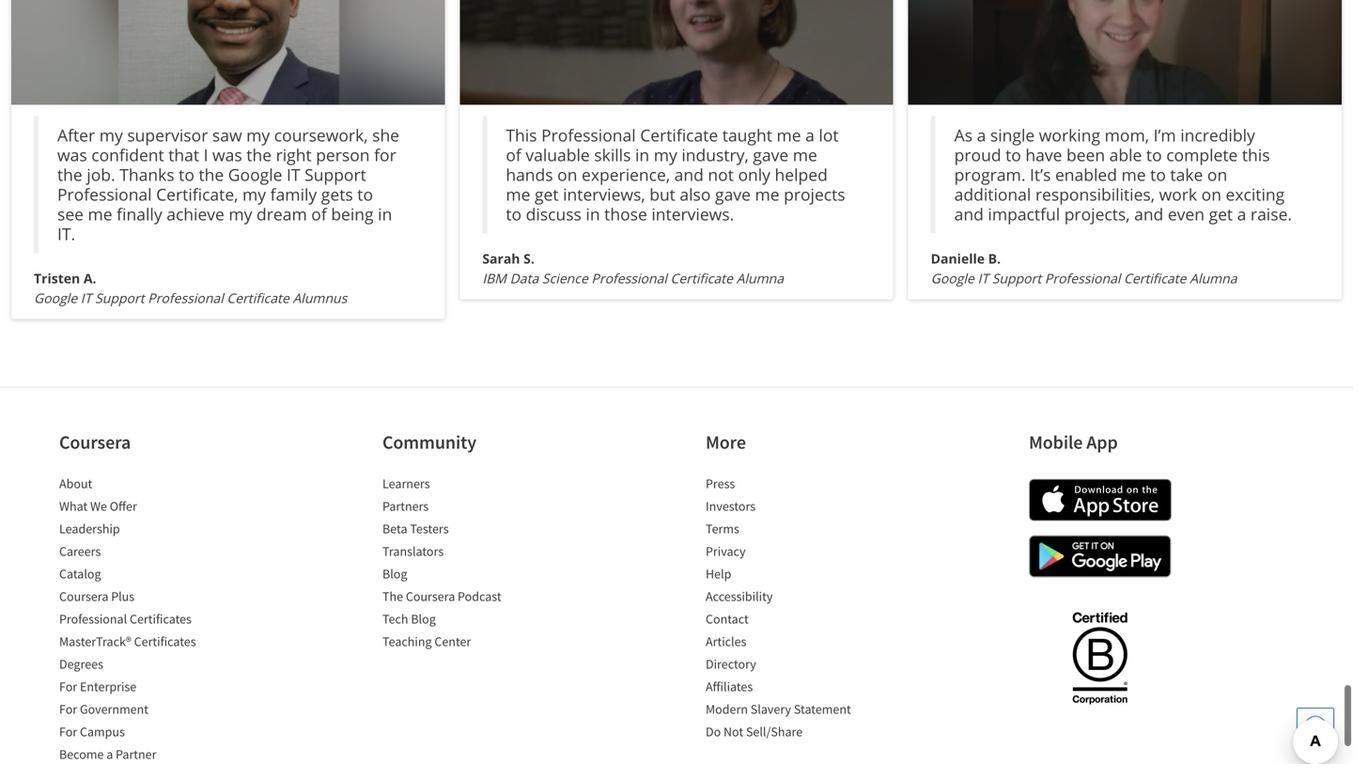 Task type: describe. For each thing, give the bounding box(es) containing it.
to right gets
[[357, 183, 373, 205]]

danielle
[[931, 249, 985, 267]]

terms
[[706, 520, 739, 537]]

0 horizontal spatial the
[[57, 163, 82, 185]]

me inside the after my supervisor saw my coursework, she was confident that i was the right person for the job. thanks to the google it support professional certificate, my family gets to see me finally achieve my dream of being in it.
[[88, 203, 112, 225]]

become
[[59, 746, 104, 762]]

leadership
[[59, 520, 120, 537]]

2 for from the top
[[59, 700, 77, 717]]

help link
[[706, 565, 732, 582]]

modern slavery statement link
[[706, 700, 851, 717]]

support for as a single working mom, i'm incredibly proud to have been able to complete this program. it's enabled me to take on additional responsibilities, work on exciting and impactful projects, and even get a raise.
[[992, 269, 1042, 287]]

able
[[1110, 144, 1142, 166]]

my right after
[[99, 124, 123, 146]]

tech blog link
[[383, 610, 436, 627]]

download on the app store image
[[1029, 479, 1172, 521]]

offer
[[110, 497, 137, 514]]

about link
[[59, 475, 92, 492]]

tristen
[[34, 269, 80, 287]]

she
[[372, 124, 399, 146]]

industry,
[[682, 144, 749, 166]]

thanks
[[120, 163, 174, 185]]

google inside the after my supervisor saw my coursework, she was confident that i was the right person for the job. thanks to the google it support professional certificate, my family gets to see me finally achieve my dream of being in it.
[[228, 163, 282, 185]]

interviews.
[[652, 203, 734, 225]]

get inside this professional certificate taught me a lot of valuable skills in my industry, gave me hands on experience, and not only helped me get interviews, but also gave me projects to discuss in those interviews.
[[535, 183, 559, 205]]

statement
[[794, 700, 851, 717]]

i
[[204, 144, 208, 166]]

finally
[[117, 203, 162, 225]]

1 horizontal spatial gave
[[753, 144, 789, 166]]

job.
[[87, 163, 115, 185]]

mobile
[[1029, 430, 1083, 454]]

what we offer link
[[59, 497, 137, 514]]

projects,
[[1065, 203, 1130, 225]]

0 horizontal spatial gave
[[715, 183, 751, 205]]

privacy link
[[706, 543, 746, 559]]

right
[[276, 144, 312, 166]]

get it on google play image
[[1029, 535, 1172, 577]]

3 for from the top
[[59, 723, 77, 740]]

professional inside tristen a. google it support professional certificate alumnus
[[148, 289, 223, 307]]

professional inside this professional certificate taught me a lot of valuable skills in my industry, gave me hands on experience, and not only helped me get interviews, but also gave me projects to discuss in those interviews.
[[541, 124, 636, 146]]

google for as a single working mom, i'm incredibly proud to have been able to complete this program. it's enabled me to take on additional responsibilities, work on exciting and impactful projects, and even get a raise.
[[931, 269, 974, 287]]

certificate for this professional certificate taught me a lot of valuable skills in my industry, gave me hands on experience, and not only helped me get interviews, but also gave me projects to discuss in those interviews.
[[671, 269, 733, 287]]

a right as
[[977, 124, 986, 146]]

directory
[[706, 655, 756, 672]]

to left i
[[179, 163, 194, 185]]

investors
[[706, 497, 756, 514]]

certificate inside this professional certificate taught me a lot of valuable skills in my industry, gave me hands on experience, and not only helped me get interviews, but also gave me projects to discuss in those interviews.
[[640, 124, 718, 146]]

a inside about what we offer leadership careers catalog coursera plus professional certificates mastertrack® certificates degrees for enterprise for government for campus become a partner
[[106, 746, 113, 762]]

partner
[[116, 746, 156, 762]]

skills
[[594, 144, 631, 166]]

coursera for learners partners beta testers translators blog the coursera podcast tech blog teaching center
[[406, 588, 455, 605]]

beta testers link
[[383, 520, 449, 537]]

my left dream
[[229, 203, 252, 225]]

even
[[1168, 203, 1205, 225]]

what
[[59, 497, 88, 514]]

google for after my supervisor saw my coursework, she was confident that i was the right person for the job. thanks to the google it support professional certificate, my family gets to see me finally achieve my dream of being in it.
[[34, 289, 77, 307]]

do
[[706, 723, 721, 740]]

my inside this professional certificate taught me a lot of valuable skills in my industry, gave me hands on experience, and not only helped me get interviews, but also gave me projects to discuss in those interviews.
[[654, 144, 677, 166]]

support for after my supervisor saw my coursework, she was confident that i was the right person for the job. thanks to the google it support professional certificate, my family gets to see me finally achieve my dream of being in it.
[[95, 289, 144, 307]]

projects
[[784, 183, 846, 205]]

articles link
[[706, 633, 747, 650]]

press investors terms privacy help accessibility contact articles directory affiliates modern slavery statement do not sell/share
[[706, 475, 851, 740]]

professional inside about what we offer leadership careers catalog coursera plus professional certificates mastertrack® certificates degrees for enterprise for government for campus become a partner
[[59, 610, 127, 627]]

work
[[1159, 183, 1197, 205]]

certificate for as a single working mom, i'm incredibly proud to have been able to complete this program. it's enabled me to take on additional responsibilities, work on exciting and impactful projects, and even get a raise.
[[1124, 269, 1186, 287]]

not
[[708, 163, 734, 185]]

privacy
[[706, 543, 746, 559]]

of inside the after my supervisor saw my coursework, she was confident that i was the right person for the job. thanks to the google it support professional certificate, my family gets to see me finally achieve my dream of being in it.
[[311, 203, 327, 225]]

help
[[706, 565, 732, 582]]

contact
[[706, 610, 749, 627]]

about
[[59, 475, 92, 492]]

logo of certified b corporation image
[[1062, 601, 1139, 714]]

in inside the after my supervisor saw my coursework, she was confident that i was the right person for the job. thanks to the google it support professional certificate, my family gets to see me finally achieve my dream of being in it.
[[378, 203, 392, 225]]

raise.
[[1251, 203, 1292, 225]]

to left have
[[1006, 144, 1021, 166]]

for campus link
[[59, 723, 125, 740]]

it.
[[57, 223, 75, 245]]

accessibility
[[706, 588, 773, 605]]

single
[[990, 124, 1035, 146]]

coursera plus link
[[59, 588, 135, 605]]

sell/share
[[746, 723, 803, 740]]

support inside the after my supervisor saw my coursework, she was confident that i was the right person for the job. thanks to the google it support professional certificate, my family gets to see me finally achieve my dream of being in it.
[[305, 163, 366, 185]]

been
[[1067, 144, 1105, 166]]

learners link
[[383, 475, 430, 492]]

taught
[[722, 124, 772, 146]]

to inside this professional certificate taught me a lot of valuable skills in my industry, gave me hands on experience, and not only helped me get interviews, but also gave me projects to discuss in those interviews.
[[506, 203, 522, 225]]

dream
[[257, 203, 307, 225]]

my right saw
[[246, 124, 270, 146]]

beta
[[383, 520, 407, 537]]

i'm
[[1154, 124, 1176, 146]]

coursework,
[[274, 124, 368, 146]]

confident
[[91, 144, 164, 166]]

impactful
[[988, 203, 1060, 225]]

list for more
[[706, 474, 866, 745]]

the coursera podcast link
[[383, 588, 501, 605]]

me inside as a single working mom, i'm incredibly proud to have been able to complete this program. it's enabled me to take on additional responsibilities, work on exciting and impactful projects, and even get a raise.
[[1122, 163, 1146, 185]]

translators
[[383, 543, 444, 559]]

more
[[706, 430, 746, 454]]

0 horizontal spatial blog
[[383, 565, 407, 582]]

careers link
[[59, 543, 101, 559]]

professional inside the after my supervisor saw my coursework, she was confident that i was the right person for the job. thanks to the google it support professional certificate, my family gets to see me finally achieve my dream of being in it.
[[57, 183, 152, 205]]

working
[[1039, 124, 1101, 146]]

investors link
[[706, 497, 756, 514]]

app
[[1087, 430, 1118, 454]]

list for coursera
[[59, 474, 219, 764]]

achieve
[[167, 203, 224, 225]]

of inside this professional certificate taught me a lot of valuable skills in my industry, gave me hands on experience, and not only helped me get interviews, but also gave me projects to discuss in those interviews.
[[506, 144, 521, 166]]

campus
[[80, 723, 125, 740]]

my left family
[[242, 183, 266, 205]]

careers
[[59, 543, 101, 559]]

additional
[[955, 183, 1031, 205]]

slavery
[[751, 700, 791, 717]]

directory link
[[706, 655, 756, 672]]

hands
[[506, 163, 553, 185]]

as a single working mom, i'm incredibly proud to have been able to complete this program. it's enabled me to take on additional responsibilities, work on exciting and impactful projects, and even get a raise.
[[955, 124, 1292, 225]]

1 horizontal spatial and
[[955, 203, 984, 225]]

also
[[680, 183, 711, 205]]

1 was from the left
[[57, 144, 87, 166]]

program.
[[955, 163, 1026, 185]]

after
[[57, 124, 95, 146]]

government
[[80, 700, 149, 717]]

center
[[435, 633, 471, 650]]

2 horizontal spatial in
[[635, 144, 650, 166]]

certificate for after my supervisor saw my coursework, she was confident that i was the right person for the job. thanks to the google it support professional certificate, my family gets to see me finally achieve my dream of being in it.
[[227, 289, 289, 307]]

1 for from the top
[[59, 678, 77, 695]]

those
[[604, 203, 647, 225]]

we
[[90, 497, 107, 514]]

it for after my supervisor saw my coursework, she was confident that i was the right person for the job. thanks to the google it support professional certificate, my family gets to see me finally achieve my dream of being in it.
[[81, 289, 92, 307]]

it's
[[1030, 163, 1051, 185]]



Task type: vqa. For each thing, say whether or not it's contained in the screenshot.
the middle Google
yes



Task type: locate. For each thing, give the bounding box(es) containing it.
1 vertical spatial support
[[992, 269, 1042, 287]]

that
[[168, 144, 199, 166]]

degrees link
[[59, 655, 103, 672]]

certificates
[[130, 610, 192, 627], [134, 633, 196, 650]]

mastertrack®
[[59, 633, 131, 650]]

the
[[246, 144, 272, 166], [57, 163, 82, 185], [199, 163, 224, 185]]

in left those
[[586, 203, 600, 225]]

0 horizontal spatial in
[[378, 203, 392, 225]]

and left not
[[674, 163, 704, 185]]

certificate inside the danielle b. google it support professional certificate alumna
[[1124, 269, 1186, 287]]

professional down confident
[[57, 183, 152, 205]]

certificate inside sarah s. ibm data science professional certificate alumna
[[671, 269, 733, 287]]

1 horizontal spatial support
[[305, 163, 366, 185]]

coursera up tech blog link
[[406, 588, 455, 605]]

google inside tristen a. google it support professional certificate alumnus
[[34, 289, 77, 307]]

google down tristen
[[34, 289, 77, 307]]

and
[[674, 163, 704, 185], [955, 203, 984, 225], [1134, 203, 1164, 225]]

do not sell/share link
[[706, 723, 803, 740]]

this
[[506, 124, 537, 146]]

2 was from the left
[[212, 144, 242, 166]]

my
[[99, 124, 123, 146], [246, 124, 270, 146], [654, 144, 677, 166], [242, 183, 266, 205], [229, 203, 252, 225]]

see
[[57, 203, 84, 225]]

catalog
[[59, 565, 101, 582]]

2 alumna from the left
[[1190, 269, 1237, 287]]

list
[[59, 474, 219, 764], [383, 474, 542, 654], [706, 474, 866, 745]]

list for community
[[383, 474, 542, 654]]

professional up experience,
[[541, 124, 636, 146]]

certificate down "interviews."
[[671, 269, 733, 287]]

2 list from the left
[[383, 474, 542, 654]]

gave right not
[[753, 144, 789, 166]]

was right i
[[212, 144, 242, 166]]

gets
[[321, 183, 353, 205]]

the left job.
[[57, 163, 82, 185]]

2 horizontal spatial list
[[706, 474, 866, 745]]

my up but
[[654, 144, 677, 166]]

1 vertical spatial gave
[[715, 183, 751, 205]]

in
[[635, 144, 650, 166], [378, 203, 392, 225], [586, 203, 600, 225]]

a left lot on the top right of page
[[806, 124, 815, 146]]

1 vertical spatial blog
[[411, 610, 436, 627]]

get down valuable
[[535, 183, 559, 205]]

this
[[1242, 144, 1270, 166]]

only
[[738, 163, 771, 185]]

leadership link
[[59, 520, 120, 537]]

professional up mastertrack®
[[59, 610, 127, 627]]

1 horizontal spatial of
[[506, 144, 521, 166]]

alumna for interviews.
[[736, 269, 784, 287]]

1 vertical spatial certificates
[[134, 633, 196, 650]]

list containing learners
[[383, 474, 542, 654]]

support down a.
[[95, 289, 144, 307]]

on right work
[[1202, 183, 1222, 205]]

exciting
[[1226, 183, 1285, 205]]

0 horizontal spatial and
[[674, 163, 704, 185]]

1 horizontal spatial in
[[586, 203, 600, 225]]

coursera up about on the left of the page
[[59, 430, 131, 454]]

professional right science
[[592, 269, 667, 287]]

certificate,
[[156, 183, 238, 205]]

terms link
[[706, 520, 739, 537]]

support inside tristen a. google it support professional certificate alumnus
[[95, 289, 144, 307]]

proud
[[955, 144, 1001, 166]]

mobile app
[[1029, 430, 1118, 454]]

discuss
[[526, 203, 582, 225]]

it up dream
[[287, 163, 300, 185]]

0 horizontal spatial it
[[81, 289, 92, 307]]

s.
[[524, 249, 535, 267]]

was left confident
[[57, 144, 87, 166]]

professional down projects,
[[1045, 269, 1121, 287]]

1 horizontal spatial list
[[383, 474, 542, 654]]

on right hands
[[557, 163, 577, 185]]

to left "take"
[[1150, 163, 1166, 185]]

about what we offer leadership careers catalog coursera plus professional certificates mastertrack® certificates degrees for enterprise for government for campus become a partner
[[59, 475, 196, 762]]

for up become
[[59, 723, 77, 740]]

it down a.
[[81, 289, 92, 307]]

certificates down professional certificates "link"
[[134, 633, 196, 650]]

0 vertical spatial blog
[[383, 565, 407, 582]]

the
[[383, 588, 403, 605]]

teaching
[[383, 633, 432, 650]]

2 horizontal spatial the
[[246, 144, 272, 166]]

0 horizontal spatial list
[[59, 474, 219, 764]]

certificate inside tristen a. google it support professional certificate alumnus
[[227, 289, 289, 307]]

to
[[1006, 144, 1021, 166], [1146, 144, 1162, 166], [179, 163, 194, 185], [1150, 163, 1166, 185], [357, 183, 373, 205], [506, 203, 522, 225]]

professional inside sarah s. ibm data science professional certificate alumna
[[592, 269, 667, 287]]

it for as a single working mom, i'm incredibly proud to have been able to complete this program. it's enabled me to take on additional responsibilities, work on exciting and impactful projects, and even get a raise.
[[978, 269, 989, 287]]

2 vertical spatial it
[[81, 289, 92, 307]]

science
[[542, 269, 588, 287]]

in right being
[[378, 203, 392, 225]]

1 horizontal spatial was
[[212, 144, 242, 166]]

0 horizontal spatial was
[[57, 144, 87, 166]]

and inside this professional certificate taught me a lot of valuable skills in my industry, gave me hands on experience, and not only helped me get interviews, but also gave me projects to discuss in those interviews.
[[674, 163, 704, 185]]

data
[[510, 269, 539, 287]]

the up achieve at the top
[[199, 163, 224, 185]]

list containing press
[[706, 474, 866, 745]]

help center image
[[1304, 715, 1327, 738]]

it
[[287, 163, 300, 185], [978, 269, 989, 287], [81, 289, 92, 307]]

a inside this professional certificate taught me a lot of valuable skills in my industry, gave me hands on experience, and not only helped me get interviews, but also gave me projects to discuss in those interviews.
[[806, 124, 815, 146]]

after my supervisor saw my coursework, she was confident that i was the right person for the job. thanks to the google it support professional certificate, my family gets to see me finally achieve my dream of being in it.
[[57, 124, 399, 245]]

certificates up mastertrack® certificates link
[[130, 610, 192, 627]]

was
[[57, 144, 87, 166], [212, 144, 242, 166]]

1 list from the left
[[59, 474, 219, 764]]

have
[[1026, 144, 1062, 166]]

professional down achieve at the top
[[148, 289, 223, 307]]

support
[[305, 163, 366, 185], [992, 269, 1042, 287], [95, 289, 144, 307]]

2 horizontal spatial and
[[1134, 203, 1164, 225]]

catalog link
[[59, 565, 101, 582]]

get inside as a single working mom, i'm incredibly proud to have been able to complete this program. it's enabled me to take on additional responsibilities, work on exciting and impactful projects, and even get a raise.
[[1209, 203, 1233, 225]]

get right even
[[1209, 203, 1233, 225]]

it down b.
[[978, 269, 989, 287]]

on inside this professional certificate taught me a lot of valuable skills in my industry, gave me hands on experience, and not only helped me get interviews, but also gave me projects to discuss in those interviews.
[[557, 163, 577, 185]]

coursera down catalog
[[59, 588, 108, 605]]

mom,
[[1105, 124, 1149, 146]]

of
[[506, 144, 521, 166], [311, 203, 327, 225]]

of left valuable
[[506, 144, 521, 166]]

1 horizontal spatial it
[[287, 163, 300, 185]]

blog up "teaching center" link
[[411, 610, 436, 627]]

coursera inside the learners partners beta testers translators blog the coursera podcast tech blog teaching center
[[406, 588, 455, 605]]

supervisor
[[127, 124, 208, 146]]

2 horizontal spatial google
[[931, 269, 974, 287]]

a left 'raise.'
[[1237, 203, 1247, 225]]

alumna inside sarah s. ibm data science professional certificate alumna
[[736, 269, 784, 287]]

coursera inside about what we offer leadership careers catalog coursera plus professional certificates mastertrack® certificates degrees for enterprise for government for campus become a partner
[[59, 588, 108, 605]]

1 vertical spatial it
[[978, 269, 989, 287]]

tech
[[383, 610, 408, 627]]

in right skills
[[635, 144, 650, 166]]

on right "take"
[[1208, 163, 1228, 185]]

0 horizontal spatial of
[[311, 203, 327, 225]]

google inside the danielle b. google it support professional certificate alumna
[[931, 269, 974, 287]]

1 horizontal spatial the
[[199, 163, 224, 185]]

the left right
[[246, 144, 272, 166]]

1 vertical spatial for
[[59, 700, 77, 717]]

for
[[59, 678, 77, 695], [59, 700, 77, 717], [59, 723, 77, 740]]

alumnus
[[293, 289, 347, 307]]

1 vertical spatial google
[[931, 269, 974, 287]]

3 list from the left
[[706, 474, 866, 745]]

incredibly
[[1181, 124, 1255, 146]]

tristen a. google it support professional certificate alumnus
[[34, 269, 347, 307]]

certificate down even
[[1124, 269, 1186, 287]]

and down program.
[[955, 203, 984, 225]]

degrees
[[59, 655, 103, 672]]

2 horizontal spatial it
[[978, 269, 989, 287]]

google down danielle
[[931, 269, 974, 287]]

family
[[270, 183, 317, 205]]

0 horizontal spatial support
[[95, 289, 144, 307]]

press
[[706, 475, 735, 492]]

1 horizontal spatial google
[[228, 163, 282, 185]]

alumna inside the danielle b. google it support professional certificate alumna
[[1190, 269, 1237, 287]]

coursera for about what we offer leadership careers catalog coursera plus professional certificates mastertrack® certificates degrees for enterprise for government for campus become a partner
[[59, 588, 108, 605]]

0 horizontal spatial alumna
[[736, 269, 784, 287]]

sarah
[[482, 249, 520, 267]]

1 horizontal spatial blog
[[411, 610, 436, 627]]

a down campus
[[106, 746, 113, 762]]

being
[[331, 203, 374, 225]]

plus
[[111, 588, 135, 605]]

for enterprise link
[[59, 678, 136, 695]]

on
[[557, 163, 577, 185], [1208, 163, 1228, 185], [1202, 183, 1222, 205]]

articles
[[706, 633, 747, 650]]

danielle b. google it support professional certificate alumna
[[931, 249, 1237, 287]]

0 vertical spatial support
[[305, 163, 366, 185]]

1 horizontal spatial alumna
[[1190, 269, 1237, 287]]

modern
[[706, 700, 748, 717]]

b.
[[988, 249, 1001, 267]]

and left even
[[1134, 203, 1164, 225]]

support down coursework,
[[305, 163, 366, 185]]

learners
[[383, 475, 430, 492]]

it inside tristen a. google it support professional certificate alumnus
[[81, 289, 92, 307]]

it inside the after my supervisor saw my coursework, she was confident that i was the right person for the job. thanks to the google it support professional certificate, my family gets to see me finally achieve my dream of being in it.
[[287, 163, 300, 185]]

partners link
[[383, 497, 429, 514]]

support inside the danielle b. google it support professional certificate alumna
[[992, 269, 1042, 287]]

for down degrees link
[[59, 678, 77, 695]]

0 vertical spatial certificates
[[130, 610, 192, 627]]

podcast
[[458, 588, 501, 605]]

experience,
[[582, 163, 670, 185]]

alumna for raise.
[[1190, 269, 1237, 287]]

professional certificates link
[[59, 610, 192, 627]]

sarah s. ibm data science professional certificate alumna
[[482, 249, 784, 287]]

saw
[[212, 124, 242, 146]]

1 vertical spatial of
[[311, 203, 327, 225]]

0 horizontal spatial google
[[34, 289, 77, 307]]

0 vertical spatial google
[[228, 163, 282, 185]]

certificate up not
[[640, 124, 718, 146]]

certificate left alumnus
[[227, 289, 289, 307]]

0 vertical spatial of
[[506, 144, 521, 166]]

0 vertical spatial it
[[287, 163, 300, 185]]

1 alumna from the left
[[736, 269, 784, 287]]

for up for campus link
[[59, 700, 77, 717]]

blog up "the"
[[383, 565, 407, 582]]

of left being
[[311, 203, 327, 225]]

2 vertical spatial google
[[34, 289, 77, 307]]

0 vertical spatial for
[[59, 678, 77, 695]]

support down b.
[[992, 269, 1042, 287]]

to right able
[[1146, 144, 1162, 166]]

partners
[[383, 497, 429, 514]]

professional inside the danielle b. google it support professional certificate alumna
[[1045, 269, 1121, 287]]

0 horizontal spatial get
[[535, 183, 559, 205]]

for government link
[[59, 700, 149, 717]]

2 horizontal spatial support
[[992, 269, 1042, 287]]

teaching center link
[[383, 633, 471, 650]]

it inside the danielle b. google it support professional certificate alumna
[[978, 269, 989, 287]]

press link
[[706, 475, 735, 492]]

0 vertical spatial gave
[[753, 144, 789, 166]]

gave right also
[[715, 183, 751, 205]]

1 horizontal spatial get
[[1209, 203, 1233, 225]]

google up dream
[[228, 163, 282, 185]]

2 vertical spatial support
[[95, 289, 144, 307]]

to left the discuss
[[506, 203, 522, 225]]

list containing about
[[59, 474, 219, 764]]

2 vertical spatial for
[[59, 723, 77, 740]]

coursera
[[59, 430, 131, 454], [59, 588, 108, 605], [406, 588, 455, 605]]



